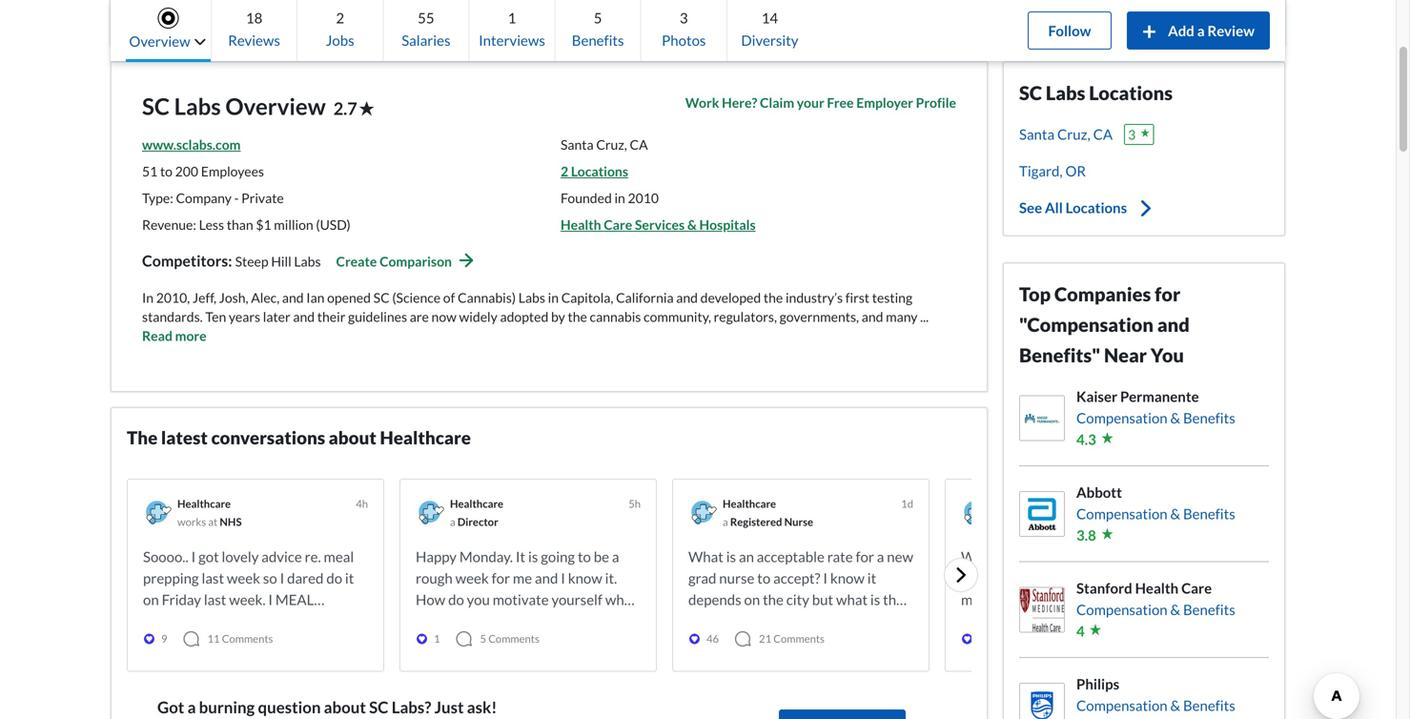 Task type: locate. For each thing, give the bounding box(es) containing it.
santa cruz, ca up or
[[1020, 125, 1113, 143]]

0 horizontal spatial is
[[528, 548, 538, 565]]

4 compensation & benefits link from the top
[[1077, 695, 1236, 716]]

healthcare
[[380, 427, 471, 448], [177, 497, 231, 510], [450, 497, 504, 510], [723, 497, 776, 510]]

2 horizontal spatial comments
[[774, 632, 825, 645]]

1 horizontal spatial it.
[[605, 569, 617, 587]]

3 photos
[[662, 9, 706, 49]]

0 vertical spatial care
[[604, 217, 633, 233]]

14 diversity
[[741, 9, 799, 49]]

2 compensation from the top
[[1077, 505, 1168, 522]]

1 horizontal spatial be
[[594, 548, 610, 565]]

even
[[167, 634, 197, 651]]

labs
[[1046, 82, 1086, 104], [174, 93, 221, 120], [294, 253, 321, 269], [519, 289, 546, 306]]

2 horizontal spatial know
[[831, 569, 865, 587]]

have
[[1000, 591, 1030, 608]]

a inside what is an acceptable rate for a new grad nurse to accept? i know it depends on the city but what is the minimum i should accept?
[[877, 548, 885, 565]]

compensation down abbott on the right
[[1077, 505, 1168, 522]]

founded
[[561, 190, 612, 206]]

1 vertical spatial going
[[497, 612, 531, 630]]

compensation & benefits link up anyone
[[1077, 503, 1236, 525]]

its up one. on the bottom of page
[[479, 612, 494, 630]]

comments for one.
[[489, 632, 540, 645]]

1 vertical spatial 3
[[1128, 126, 1136, 142]]

1 horizontal spatial comments
[[489, 632, 540, 645]]

1 inside 1 interviews
[[508, 9, 516, 26]]

1 horizontal spatial overview
[[225, 93, 326, 120]]

1 horizontal spatial do
[[448, 591, 464, 608]]

day
[[1049, 569, 1072, 587]]

it up what
[[868, 569, 877, 587]]

2 locations
[[561, 163, 629, 179]]

0 horizontal spatial be
[[550, 612, 565, 630]]

5 inside 5 benefits
[[594, 9, 602, 26]]

1 horizontal spatial its
[[1053, 548, 1068, 565]]

meal
[[324, 548, 354, 565]]

add a review link
[[1127, 11, 1270, 50]]

0 horizontal spatial it.
[[339, 612, 351, 630]]

5 left 3 photos
[[594, 9, 602, 26]]

compensation & benefits link down the philips
[[1077, 695, 1236, 716]]

labs right 'hill'
[[294, 253, 321, 269]]

comments down should
[[774, 632, 825, 645]]

1 horizontal spatial santa
[[1020, 125, 1055, 143]]

0 horizontal spatial on
[[143, 591, 159, 608]]

18
[[246, 9, 263, 26]]

1 horizontal spatial it
[[868, 569, 877, 587]]

on
[[143, 591, 159, 608], [744, 591, 760, 608]]

it inside "soooo.. i got lovely advice re. meal prepping last week so i dared do it on friday last week. i meal prepped ...  noone has eaten it. .. not even me ... you try, you fail, you eat stale food :))"
[[345, 569, 354, 587]]

compensation & benefits link for stanford
[[1077, 599, 1236, 620]]

first
[[846, 289, 870, 306]]

🥲
[[1081, 591, 1095, 608]]

care down founded in 2010 at left top
[[604, 217, 633, 233]]

in
[[615, 190, 626, 206], [548, 289, 559, 306]]

locations up santa cruz, ca "link"
[[1089, 82, 1173, 104]]

1 vertical spatial it.
[[339, 612, 351, 630]]

care inside stanford health care compensation & benefits
[[1182, 579, 1212, 597]]

is left the an
[[727, 548, 736, 565]]

last left week.
[[204, 591, 226, 608]]

i inside happy monday. it is going to be a rough week for me and i know it. how do you motivate yourself when you know its going to be a really tough one.
[[561, 569, 565, 587]]

5 right tough in the bottom of the page
[[480, 632, 487, 645]]

it. inside "soooo.. i got lovely advice re. meal prepping last week so i dared do it on friday last week. i meal prepped ...  noone has eaten it. .. not even me ... you try, you fail, you eat stale food :))"
[[339, 612, 351, 630]]

sc up guidelines on the left of page
[[374, 289, 390, 306]]

0 horizontal spatial comments
[[222, 632, 273, 645]]

week inside "soooo.. i got lovely advice re. meal prepping last week so i dared do it on friday last week. i meal prepped ...  noone has eaten it. .. not even me ... you try, you fail, you eat stale food :))"
[[227, 569, 260, 587]]

1 compensation from the top
[[1077, 409, 1168, 426]]

0 horizontal spatial week
[[227, 569, 260, 587]]

philips
[[1077, 675, 1120, 692]]

0 horizontal spatial what
[[689, 548, 724, 565]]

the
[[764, 289, 783, 306], [568, 309, 587, 325], [998, 569, 1019, 587], [763, 591, 784, 608], [883, 591, 904, 608]]

3 compensation & benefits link from the top
[[1077, 599, 1236, 620]]

cruz,
[[1058, 125, 1091, 143], [596, 136, 627, 153]]

1 horizontal spatial 1
[[508, 9, 516, 26]]

rate
[[828, 548, 853, 565]]

i left 'think'
[[1121, 569, 1125, 587]]

2 inside 2 jobs
[[336, 9, 344, 26]]

1 interviews
[[479, 9, 545, 49]]

0 vertical spatial 3
[[680, 9, 688, 26]]

0 vertical spatial do
[[326, 569, 342, 587]]

the latest conversations about healthcare
[[127, 427, 471, 448]]

read
[[142, 328, 173, 344]]

... left 🥲
[[1069, 591, 1078, 608]]

question
[[258, 697, 321, 717]]

1 horizontal spatial what
[[961, 548, 997, 565]]

1 vertical spatial 5
[[480, 632, 487, 645]]

me inside happy monday. it is going to be a rough week for me and i know it. how do you motivate yourself when you know its going to be a really tough one.
[[513, 569, 532, 587]]

1 horizontal spatial me
[[513, 569, 532, 587]]

health down founded
[[561, 217, 601, 233]]

0 vertical spatial in
[[615, 190, 626, 206]]

1 vertical spatial 1
[[434, 632, 440, 645]]

1 vertical spatial overview
[[225, 93, 326, 120]]

did
[[1110, 548, 1132, 565]]

3 up photos on the top of page
[[680, 9, 688, 26]]

benefits"
[[1020, 344, 1101, 367]]

compensation & benefits link down the permanente
[[1077, 407, 1236, 429]]

:
[[228, 251, 232, 270]]

...
[[921, 309, 929, 325], [1069, 591, 1078, 608], [209, 612, 218, 630], [222, 634, 231, 651]]

(science
[[392, 289, 441, 306]]

cruz, up or
[[1058, 125, 1091, 143]]

for right rate
[[856, 548, 875, 565]]

4 compensation from the top
[[1077, 697, 1168, 714]]

ca down the sc labs locations
[[1094, 125, 1113, 143]]

2
[[336, 9, 344, 26], [561, 163, 569, 179]]

benefits inside stanford health care compensation & benefits
[[1184, 601, 1236, 618]]

11 comments
[[207, 632, 273, 645]]

benefits inside "abbott compensation & benefits"
[[1184, 505, 1236, 522]]

0 horizontal spatial for
[[492, 569, 510, 587]]

5h
[[629, 497, 641, 510]]

0 vertical spatial about
[[329, 427, 377, 448]]

for inside happy monday. it is going to be a rough week for me and i know it. how do you motivate yourself when you know its going to be a really tough one.
[[492, 569, 510, 587]]

2 vertical spatial for
[[492, 569, 510, 587]]

santa cruz, ca up 2 locations link
[[561, 136, 648, 153]]

0 horizontal spatial cruz,
[[596, 136, 627, 153]]

and up motivate
[[535, 569, 558, 587]]

the inside what a month its been!   did anyone catch the 100 day cough?  i think i might have covid ... 🥲 happy monday..
[[998, 569, 1019, 587]]

california
[[616, 289, 674, 306]]

2 on from the left
[[744, 591, 760, 608]]

2 compensation & benefits link from the top
[[1077, 503, 1236, 525]]

what inside what is an acceptable rate for a new grad nurse to accept? i know it depends on the city but what is the minimum i should accept?
[[689, 548, 724, 565]]

1 compensation & benefits link from the top
[[1077, 407, 1236, 429]]

and down "first"
[[862, 309, 884, 325]]

0 horizontal spatial 5
[[480, 632, 487, 645]]

to right nurse
[[758, 569, 771, 587]]

2 horizontal spatial for
[[1155, 283, 1181, 306]]

do right how
[[448, 591, 464, 608]]

1 horizontal spatial cruz,
[[1058, 125, 1091, 143]]

top companies for "compensation and benefits" near you
[[1020, 283, 1190, 367]]

1 horizontal spatial on
[[744, 591, 760, 608]]

1 week from the left
[[227, 569, 260, 587]]

2 for 2 locations
[[561, 163, 569, 179]]

labs up adopted
[[519, 289, 546, 306]]

1 horizontal spatial for
[[856, 548, 875, 565]]

is right what
[[871, 591, 881, 608]]

what
[[689, 548, 724, 565], [961, 548, 997, 565]]

revenue: less than $1 million (usd)
[[142, 217, 351, 233]]

overview down the reviews
[[225, 93, 326, 120]]

health down anyone
[[1136, 579, 1179, 597]]

to down motivate
[[534, 612, 547, 630]]

2 for 2 jobs
[[336, 9, 344, 26]]

1 what from the left
[[689, 548, 724, 565]]

know up one. on the bottom of page
[[442, 612, 476, 630]]

do inside "soooo.. i got lovely advice re. meal prepping last week so i dared do it on friday last week. i meal prepped ...  noone has eaten it. .. not even me ... you try, you fail, you eat stale food :))"
[[326, 569, 342, 587]]

& inside kaiser permanente compensation & benefits
[[1171, 409, 1181, 426]]

last down the got
[[202, 569, 224, 587]]

benefits inside kaiser permanente compensation & benefits
[[1184, 409, 1236, 426]]

i left the got
[[191, 548, 196, 565]]

compensation inside philips compensation & benefits
[[1077, 697, 1168, 714]]

1 vertical spatial in
[[548, 289, 559, 306]]

healthcare for happy monday. it is going to be a rough week for me and i know it. how do you motivate yourself when you know its going to be a really tough one.
[[450, 497, 504, 510]]

0 vertical spatial 1
[[508, 9, 516, 26]]

200
[[175, 163, 198, 179]]

3 for 3
[[1128, 126, 1136, 142]]

0 horizontal spatial its
[[479, 612, 494, 630]]

0 horizontal spatial me
[[200, 634, 219, 651]]

me up food
[[200, 634, 219, 651]]

5 comments
[[480, 632, 540, 645]]

0 vertical spatial it.
[[605, 569, 617, 587]]

for down monday.
[[492, 569, 510, 587]]

0 horizontal spatial santa cruz, ca
[[561, 136, 648, 153]]

i left should
[[750, 612, 754, 630]]

healthcare for soooo.. i got lovely advice re. meal prepping last week so i dared do it on friday last week. i meal prepped ...  noone has eaten it. .. not even me ... you try, you fail, you eat stale food :))
[[177, 497, 231, 510]]

& inside "abbott compensation & benefits"
[[1171, 505, 1181, 522]]

1 horizontal spatial 5
[[594, 9, 602, 26]]

competitors
[[142, 251, 228, 270]]

know up yourself
[[568, 569, 603, 587]]

ca inside "link"
[[1094, 125, 1113, 143]]

eat
[[143, 655, 163, 672]]

1 horizontal spatial care
[[1182, 579, 1212, 597]]

comments down motivate
[[489, 632, 540, 645]]

accept? down but
[[802, 612, 849, 630]]

covid
[[1033, 591, 1066, 608]]

and left ian
[[282, 289, 304, 306]]

14
[[762, 9, 778, 26]]

1 vertical spatial health
[[1136, 579, 1179, 597]]

$1
[[256, 217, 271, 233]]

1 horizontal spatial know
[[568, 569, 603, 587]]

in inside in 2010, jeff, josh, alec, and ian opened sc (science of cannabis) labs in capitola, california and developed the industry's first testing standards. ten years later and their guidelines are now widely adopted by the cannabis community, regulators, governments, and many ... read more
[[548, 289, 559, 306]]

0 vertical spatial its
[[1053, 548, 1068, 565]]

compensation down stanford on the right of page
[[1077, 601, 1168, 618]]

1 vertical spatial for
[[856, 548, 875, 565]]

sc labs overview 2.7 ★
[[142, 93, 375, 120]]

monday..
[[961, 612, 1018, 630]]

and down ian
[[293, 309, 315, 325]]

and inside happy monday. it is going to be a rough week for me and i know it. how do you motivate yourself when you know its going to be a really tough one.
[[535, 569, 558, 587]]

a left month
[[999, 548, 1007, 565]]

services
[[635, 217, 685, 233]]

1 on from the left
[[143, 591, 159, 608]]

1 horizontal spatial going
[[541, 548, 575, 565]]

compensation down kaiser
[[1077, 409, 1168, 426]]

locations up founded in 2010 at left top
[[571, 163, 629, 179]]

philips image
[[1021, 684, 1064, 719]]

it
[[345, 569, 354, 587], [868, 569, 877, 587]]

0 horizontal spatial 2
[[336, 9, 344, 26]]

compensation & benefits link for kaiser
[[1077, 407, 1236, 429]]

abbott compensation & benefits
[[1077, 484, 1236, 522]]

0 vertical spatial health
[[561, 217, 601, 233]]

... right many
[[921, 309, 929, 325]]

1 horizontal spatial 3
[[1128, 126, 1136, 142]]

0 horizontal spatial care
[[604, 217, 633, 233]]

about up 4h
[[329, 427, 377, 448]]

million
[[274, 217, 314, 233]]

1 horizontal spatial in
[[615, 190, 626, 206]]

about right question
[[324, 697, 366, 717]]

is
[[528, 548, 538, 565], [727, 548, 736, 565], [871, 591, 881, 608]]

care right 'think'
[[1182, 579, 1212, 597]]

55 salaries
[[402, 9, 451, 49]]

i up yourself
[[561, 569, 565, 587]]

1 horizontal spatial health
[[1136, 579, 1179, 597]]

3 inside 3 photos
[[680, 9, 688, 26]]

1 vertical spatial locations
[[571, 163, 629, 179]]

2 what from the left
[[961, 548, 997, 565]]

what for what a month its been!   did anyone catch the 100 day cough?  i think i might have covid ... 🥲 happy monday..
[[961, 548, 997, 565]]

1 horizontal spatial 2
[[561, 163, 569, 179]]

1 horizontal spatial week
[[456, 569, 489, 587]]

month
[[1009, 548, 1050, 565]]

1 vertical spatial care
[[1182, 579, 1212, 597]]

1 it from the left
[[345, 569, 354, 587]]

1 vertical spatial 2
[[561, 163, 569, 179]]

week inside happy monday. it is going to be a rough week for me and i know it. how do you motivate yourself when you know its going to be a really tough one.
[[456, 569, 489, 587]]

0 vertical spatial me
[[513, 569, 532, 587]]

on inside "soooo.. i got lovely advice re. meal prepping last week so i dared do it on friday last week. i meal prepped ...  noone has eaten it. .. not even me ... you try, you fail, you eat stale food :))"
[[143, 591, 159, 608]]

its up day
[[1053, 548, 1068, 565]]

2 it from the left
[[868, 569, 877, 587]]

the up the regulators,
[[764, 289, 783, 306]]

the right what
[[883, 591, 904, 608]]

on inside what is an acceptable rate for a new grad nurse to accept? i know it depends on the city but what is the minimum i should accept?
[[744, 591, 760, 608]]

0 vertical spatial be
[[594, 548, 610, 565]]

2 comments from the left
[[489, 632, 540, 645]]

cruz, inside "link"
[[1058, 125, 1091, 143]]

1 comments from the left
[[222, 632, 273, 645]]

0 horizontal spatial in
[[548, 289, 559, 306]]

jeff,
[[193, 289, 216, 306]]

diversity
[[741, 31, 799, 49]]

last
[[202, 569, 224, 587], [204, 591, 226, 608]]

& inside stanford health care compensation & benefits
[[1171, 601, 1181, 618]]

1 vertical spatial me
[[200, 634, 219, 651]]

2 up founded
[[561, 163, 569, 179]]

compensation & benefits link down 'think'
[[1077, 599, 1236, 620]]

(usd)
[[316, 217, 351, 233]]

nurse
[[719, 569, 755, 587]]

community,
[[644, 309, 711, 325]]

i right 'think'
[[1163, 569, 1167, 587]]

in up by
[[548, 289, 559, 306]]

works
[[177, 515, 206, 528]]

burning
[[199, 697, 255, 717]]

1 vertical spatial accept?
[[802, 612, 849, 630]]

0 vertical spatial for
[[1155, 283, 1181, 306]]

0 horizontal spatial ca
[[630, 136, 648, 153]]

be up the when
[[594, 548, 610, 565]]

4h
[[356, 497, 368, 510]]

going right the "it"
[[541, 548, 575, 565]]

overview left the reviews
[[129, 32, 190, 50]]

1 vertical spatial be
[[550, 612, 565, 630]]

compensation down the philips
[[1077, 697, 1168, 714]]

a left new
[[877, 548, 885, 565]]

what a month its been!   did anyone catch the 100 day cough?  i think i might have covid ... 🥲 happy monday..
[[961, 548, 1180, 630]]

of
[[443, 289, 455, 306]]

you
[[1151, 344, 1185, 367]]

0 vertical spatial overview
[[129, 32, 190, 50]]

it for know
[[868, 569, 877, 587]]

0 vertical spatial locations
[[1089, 82, 1173, 104]]

benefits inside philips compensation & benefits
[[1184, 697, 1236, 714]]

0 horizontal spatial do
[[326, 569, 342, 587]]

health
[[561, 217, 601, 233], [1136, 579, 1179, 597]]

it down meal
[[345, 569, 354, 587]]

going up 5 comments
[[497, 612, 531, 630]]

1 vertical spatial about
[[324, 697, 366, 717]]

santa cruz, ca link
[[1020, 124, 1113, 145]]

what up catch on the bottom of page
[[961, 548, 997, 565]]

it inside what is an acceptable rate for a new grad nurse to accept? i know it depends on the city but what is the minimum i should accept?
[[868, 569, 877, 587]]

know up what
[[831, 569, 865, 587]]

to right 51
[[160, 163, 173, 179]]

1 horizontal spatial ca
[[1094, 125, 1113, 143]]

sc left labs?
[[369, 697, 389, 717]]

sc up www.sclabs.com
[[142, 93, 170, 120]]

1 vertical spatial its
[[479, 612, 494, 630]]

3 compensation from the top
[[1077, 601, 1168, 618]]

week down monday.
[[456, 569, 489, 587]]

for up you
[[1155, 283, 1181, 306]]

for
[[1155, 283, 1181, 306], [856, 548, 875, 565], [492, 569, 510, 587]]

stale
[[166, 655, 196, 672]]

0 horizontal spatial 1
[[434, 632, 440, 645]]

0 horizontal spatial it
[[345, 569, 354, 587]]

going
[[541, 548, 575, 565], [497, 612, 531, 630]]

0 vertical spatial 2
[[336, 9, 344, 26]]

2 week from the left
[[456, 569, 489, 587]]

3 down the sc labs locations
[[1128, 126, 1136, 142]]

about
[[329, 427, 377, 448], [324, 697, 366, 717]]

0 vertical spatial 5
[[594, 9, 602, 26]]

industry's
[[786, 289, 843, 306]]

in left 2010 at the top left of the page
[[615, 190, 626, 206]]

tough
[[416, 634, 452, 651]]

the up have
[[998, 569, 1019, 587]]

overview
[[129, 32, 190, 50], [225, 93, 326, 120]]

read more button
[[142, 326, 207, 345]]

on down 'prepping'
[[143, 591, 159, 608]]

0 horizontal spatial 3
[[680, 9, 688, 26]]

labs inside competitors : steep hill labs
[[294, 253, 321, 269]]

a right got
[[187, 697, 196, 717]]

week down lovely
[[227, 569, 260, 587]]

steep
[[235, 253, 269, 269]]

1 vertical spatial do
[[448, 591, 464, 608]]

week.
[[229, 591, 266, 608]]

santa up tigard,
[[1020, 125, 1055, 143]]

me up motivate
[[513, 569, 532, 587]]

0 horizontal spatial overview
[[129, 32, 190, 50]]

santa inside santa cruz, ca "link"
[[1020, 125, 1055, 143]]

ask!
[[467, 697, 497, 717]]

accept? up city on the right of page
[[774, 569, 821, 587]]

profile
[[916, 94, 957, 111]]

21
[[759, 632, 772, 645]]

4
[[1077, 622, 1085, 640]]

2 vertical spatial locations
[[1066, 199, 1128, 216]]

is right the "it"
[[528, 548, 538, 565]]

to
[[160, 163, 173, 179], [578, 548, 591, 565], [758, 569, 771, 587], [534, 612, 547, 630]]

what inside what a month its been!   did anyone catch the 100 day cough?  i think i might have covid ... 🥲 happy monday..
[[961, 548, 997, 565]]



Task type: describe. For each thing, give the bounding box(es) containing it.
51 to 200 employees
[[142, 163, 264, 179]]

1 horizontal spatial santa cruz, ca
[[1020, 125, 1113, 143]]

new
[[887, 548, 914, 565]]

nurse
[[785, 515, 814, 528]]

follow
[[1049, 22, 1092, 39]]

100
[[1022, 569, 1047, 587]]

health inside stanford health care compensation & benefits
[[1136, 579, 1179, 597]]

55
[[418, 9, 435, 26]]

you left motivate
[[467, 591, 490, 608]]

week for you
[[456, 569, 489, 587]]

labs up santa cruz, ca "link"
[[1046, 82, 1086, 104]]

www.sclabs.com link
[[142, 136, 241, 153]]

your
[[797, 94, 825, 111]]

testing
[[872, 289, 913, 306]]

and up the community,
[[676, 289, 698, 306]]

happy
[[416, 548, 457, 565]]

week for week.
[[227, 569, 260, 587]]

sc labs locations
[[1020, 82, 1173, 104]]

its inside happy monday. it is going to be a rough week for me and i know it. how do you motivate yourself when you know its going to be a really tough one.
[[479, 612, 494, 630]]

stanford health care compensation & benefits
[[1077, 579, 1236, 618]]

0 vertical spatial going
[[541, 548, 575, 565]]

21 comments
[[759, 632, 825, 645]]

you down the has
[[283, 634, 306, 651]]

the
[[127, 427, 158, 448]]

it for do
[[345, 569, 354, 587]]

for inside top companies for "compensation and benefits" near you
[[1155, 283, 1181, 306]]

a right add
[[1198, 22, 1205, 39]]

just
[[435, 697, 464, 717]]

see all locations link
[[1020, 197, 1270, 220]]

compensation inside "abbott compensation & benefits"
[[1077, 505, 1168, 522]]

now
[[432, 309, 457, 325]]

1 horizontal spatial is
[[727, 548, 736, 565]]

compensation inside stanford health care compensation & benefits
[[1077, 601, 1168, 618]]

3 comments from the left
[[774, 632, 825, 645]]

compensation inside kaiser permanente compensation & benefits
[[1077, 409, 1168, 426]]

"compensation
[[1020, 313, 1154, 336]]

0 horizontal spatial santa
[[561, 136, 594, 153]]

private
[[241, 190, 284, 206]]

but
[[812, 591, 834, 608]]

4.3
[[1077, 431, 1097, 448]]

see
[[1020, 199, 1043, 216]]

labs up www.sclabs.com
[[174, 93, 221, 120]]

it
[[516, 548, 526, 565]]

2.7
[[334, 98, 357, 119]]

0 horizontal spatial going
[[497, 612, 531, 630]]

been!
[[1071, 548, 1107, 565]]

1 for 1 interviews
[[508, 9, 516, 26]]

0 vertical spatial last
[[202, 569, 224, 587]]

less
[[199, 217, 224, 233]]

a inside what a month its been!   did anyone catch the 100 day cough?  i think i might have covid ... 🥲 happy monday..
[[999, 548, 1007, 565]]

3 for 3 photos
[[680, 9, 688, 26]]

abbott image
[[1021, 492, 1064, 536]]

sc up santa cruz, ca "link"
[[1020, 82, 1042, 104]]

0 horizontal spatial health
[[561, 217, 601, 233]]

motivate
[[493, 591, 549, 608]]

labs?
[[392, 697, 431, 717]]

should
[[757, 612, 799, 630]]

registered
[[731, 515, 783, 528]]

... right 11
[[222, 634, 231, 651]]

philips compensation & benefits
[[1077, 675, 1236, 714]]

founded in 2010
[[561, 190, 659, 206]]

add
[[1168, 22, 1195, 39]]

a left director
[[450, 515, 456, 528]]

1 vertical spatial last
[[204, 591, 226, 608]]

& inside philips compensation & benefits
[[1171, 697, 1181, 714]]

do inside happy monday. it is going to be a rough week for me and i know it. how do you motivate yourself when you know its going to be a really tough one.
[[448, 591, 464, 608]]

2010
[[628, 190, 659, 206]]

cough?
[[1074, 569, 1118, 587]]

me inside "soooo.. i got lovely advice re. meal prepping last week so i dared do it on friday last week. i meal prepped ...  noone has eaten it. .. not even me ... you try, you fail, you eat stale food :))"
[[200, 634, 219, 651]]

developed
[[701, 289, 761, 306]]

what a month its been!   did anyone catch the 100 day cough?  i think i might have covid ... 🥲 happy monday.. link
[[961, 495, 1187, 656]]

its inside what a month its been!   did anyone catch the 100 day cough?  i think i might have covid ... 🥲 happy monday..
[[1053, 548, 1068, 565]]

work here? claim your free employer profile
[[685, 94, 957, 111]]

0 horizontal spatial know
[[442, 612, 476, 630]]

the up should
[[763, 591, 784, 608]]

interviews
[[479, 31, 545, 49]]

9
[[161, 632, 167, 645]]

5 for 5 benefits
[[594, 9, 602, 26]]

for inside what is an acceptable rate for a new grad nurse to accept? i know it depends on the city but what is the minimum i should accept?
[[856, 548, 875, 565]]

the right by
[[568, 309, 587, 325]]

company
[[176, 190, 232, 206]]

5 benefits
[[572, 9, 624, 49]]

employees
[[201, 163, 264, 179]]

you down how
[[416, 612, 439, 630]]

stanford health care image
[[1021, 588, 1064, 632]]

director
[[458, 515, 499, 528]]

51
[[142, 163, 158, 179]]

1 for 1
[[434, 632, 440, 645]]

locations for sc labs locations
[[1089, 82, 1173, 104]]

i up but
[[823, 569, 828, 587]]

0 vertical spatial accept?
[[774, 569, 821, 587]]

it. inside happy monday. it is going to be a rough week for me and i know it. how do you motivate yourself when you know its going to be a really tough one.
[[605, 569, 617, 587]]

create comparison
[[336, 253, 452, 269]]

tigard,
[[1020, 162, 1063, 179]]

is inside happy monday. it is going to be a rough week for me and i know it. how do you motivate yourself when you know its going to be a really tough one.
[[528, 548, 538, 565]]

acceptable
[[757, 548, 825, 565]]

hill
[[271, 253, 292, 269]]

employer
[[857, 94, 914, 111]]

in
[[142, 289, 154, 306]]

works at nhs
[[177, 515, 242, 528]]

1d
[[902, 497, 914, 510]]

what
[[836, 591, 868, 608]]

you down noone
[[234, 634, 257, 651]]

rough
[[416, 569, 453, 587]]

healthcare for what is an acceptable rate for a new grad nurse to accept? i know it depends on the city but what is the minimum i should accept?
[[723, 497, 776, 510]]

compensation & benefits link for philips
[[1077, 695, 1236, 716]]

happy monday. it is going to be a rough week for me and i know it. how do you motivate yourself when you know its going to be a really tough one.
[[416, 548, 640, 651]]

really
[[578, 612, 613, 630]]

got
[[157, 697, 184, 717]]

widely
[[459, 309, 498, 325]]

abbott
[[1077, 484, 1123, 501]]

and inside top companies for "compensation and benefits" near you
[[1158, 313, 1190, 336]]

to up yourself
[[578, 548, 591, 565]]

tigard, or
[[1020, 162, 1086, 179]]

opened
[[327, 289, 371, 306]]

companies
[[1055, 283, 1152, 306]]

are
[[410, 309, 429, 325]]

to inside what is an acceptable rate for a new grad nurse to accept? i know it depends on the city but what is the minimum i should accept?
[[758, 569, 771, 587]]

next button image
[[951, 564, 972, 587]]

sc inside in 2010, jeff, josh, alec, and ian opened sc (science of cannabis) labs in capitola, california and developed the industry's first testing standards. ten years later and their guidelines are now widely adopted by the cannabis community, regulators, governments, and many ... read more
[[374, 289, 390, 306]]

all
[[1045, 199, 1063, 216]]

5 for 5 comments
[[480, 632, 487, 645]]

anyone
[[1135, 548, 1180, 565]]

comments for ...
[[222, 632, 273, 645]]

not
[[143, 634, 164, 651]]

i right so
[[280, 569, 284, 587]]

what for what is an acceptable rate for a new grad nurse to accept? i know it depends on the city but what is the minimum i should accept?
[[689, 548, 724, 565]]

a up the when
[[612, 548, 620, 565]]

11
[[207, 632, 220, 645]]

depends
[[689, 591, 742, 608]]

revenue:
[[142, 217, 196, 233]]

... up 11
[[209, 612, 218, 630]]

labs inside in 2010, jeff, josh, alec, and ian opened sc (science of cannabis) labs in capitola, california and developed the industry's first testing standards. ten years later and their guidelines are now widely adopted by the cannabis community, regulators, governments, and many ... read more
[[519, 289, 546, 306]]

reviews
[[228, 31, 280, 49]]

or
[[1066, 162, 1086, 179]]

comparison
[[380, 253, 452, 269]]

work here? claim your free employer profile link
[[685, 93, 957, 120]]

... inside what a month its been!   did anyone catch the 100 day cough?  i think i might have covid ... 🥲 happy monday..
[[1069, 591, 1078, 608]]

i down so
[[268, 591, 273, 608]]

near
[[1104, 344, 1147, 367]]

know inside what is an acceptable rate for a new grad nurse to accept? i know it depends on the city but what is the minimum i should accept?
[[831, 569, 865, 587]]

salaries
[[402, 31, 451, 49]]

city
[[787, 591, 810, 608]]

you down ..
[[334, 634, 357, 651]]

capitola,
[[562, 289, 614, 306]]

locations for see all locations
[[1066, 199, 1128, 216]]

a left registered
[[723, 515, 728, 528]]

kaiser permanente image
[[1021, 396, 1064, 440]]

soooo..
[[143, 548, 189, 565]]

2 jobs
[[326, 9, 354, 49]]

2 horizontal spatial is
[[871, 591, 881, 608]]

latest
[[161, 427, 208, 448]]

a down yourself
[[568, 612, 575, 630]]

compensation & benefits link for abbott
[[1077, 503, 1236, 525]]

... inside in 2010, jeff, josh, alec, and ian opened sc (science of cannabis) labs in capitola, california and developed the industry's first testing standards. ten years later and their guidelines are now widely adopted by the cannabis community, regulators, governments, and many ... read more
[[921, 309, 929, 325]]

:))
[[230, 655, 242, 672]]

got a burning question about sc labs? just ask!
[[157, 697, 497, 717]]



Task type: vqa. For each thing, say whether or not it's contained in the screenshot.
yourself
yes



